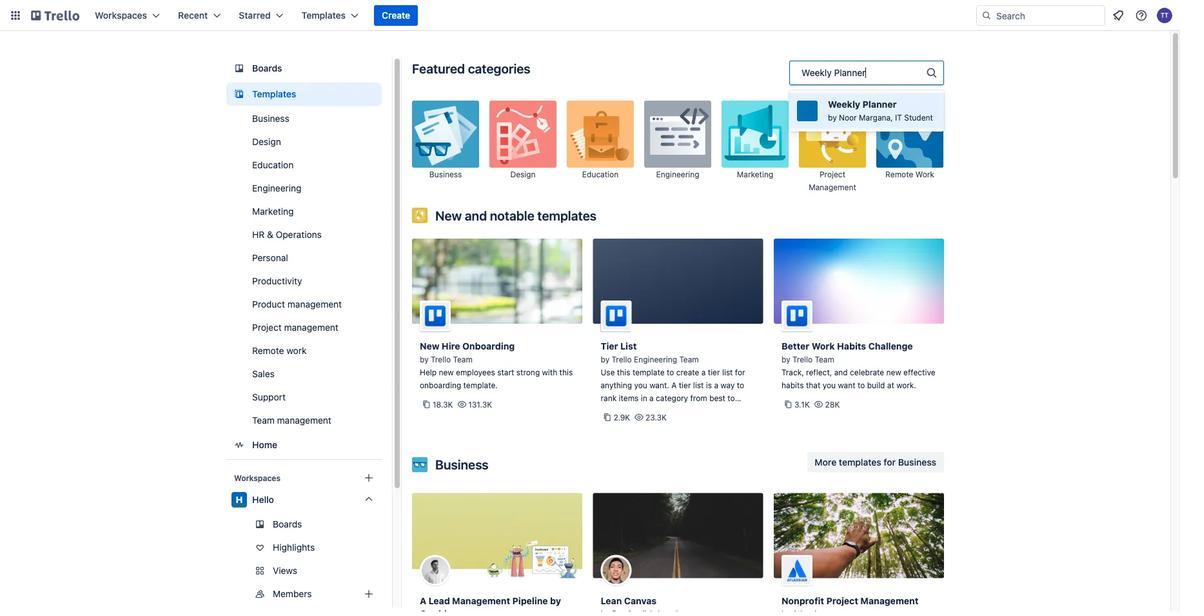 Task type: vqa. For each thing, say whether or not it's contained in the screenshot.
Lean
yes



Task type: locate. For each thing, give the bounding box(es) containing it.
marketing link
[[722, 101, 789, 193], [226, 201, 382, 222]]

design
[[252, 136, 281, 147], [510, 170, 536, 179]]

list left is
[[693, 381, 704, 390]]

workspaces
[[95, 10, 147, 21], [234, 473, 281, 482]]

2 trello team image from the left
[[782, 301, 813, 332]]

work
[[812, 341, 835, 352]]

0 vertical spatial workspaces
[[95, 10, 147, 21]]

1 vertical spatial list
[[693, 381, 704, 390]]

marketing up "&" at the top left
[[252, 206, 294, 217]]

by up track,
[[782, 355, 791, 364]]

0 horizontal spatial education link
[[226, 155, 382, 175]]

1 horizontal spatial templates
[[839, 457, 882, 467]]

forward image left toni, founder @ crmble image
[[379, 563, 395, 579]]

templates inside popup button
[[302, 10, 346, 21]]

starred button
[[231, 5, 291, 26]]

1 horizontal spatial trello team image
[[782, 301, 813, 332]]

0 vertical spatial design
[[252, 136, 281, 147]]

trello inside new hire onboarding by trello team help new employees start strong with this onboarding template.
[[431, 355, 451, 364]]

for right more
[[884, 457, 896, 467]]

you
[[634, 381, 647, 390], [823, 381, 836, 390]]

1 vertical spatial design
[[510, 170, 536, 179]]

remote work link
[[877, 101, 944, 193], [226, 341, 382, 361]]

help
[[420, 368, 437, 377]]

a up crmble
[[420, 595, 426, 606]]

new for new hire onboarding by trello team help new employees start strong with this onboarding template.
[[420, 341, 440, 352]]

templates
[[537, 208, 597, 223], [839, 457, 882, 467]]

tier up is
[[708, 368, 720, 377]]

1 vertical spatial marketing link
[[226, 201, 382, 222]]

1 horizontal spatial trello
[[612, 355, 632, 364]]

2 boards link from the top
[[226, 514, 382, 535]]

joints.
[[619, 432, 641, 441]]

boards for views
[[273, 519, 302, 530]]

a lead management pipeline by crmble link
[[412, 493, 582, 612]]

trello down better
[[793, 355, 813, 364]]

a inside a lead management pipeline by crmble
[[420, 595, 426, 606]]

forward image inside views link
[[379, 563, 395, 579]]

this right with
[[560, 368, 573, 377]]

1 vertical spatial work
[[287, 345, 307, 356]]

templates
[[302, 10, 346, 21], [252, 89, 296, 99]]

project management down project management icon
[[809, 170, 856, 192]]

marketing
[[737, 170, 773, 179], [252, 206, 294, 217]]

remote up sales
[[252, 345, 284, 356]]

engineering up template
[[634, 355, 677, 364]]

0 horizontal spatial design link
[[226, 132, 382, 152]]

1 new from the left
[[439, 368, 454, 377]]

team inside tier list by trello engineering team use this template to create a tier list for anything you want. a tier list is a way to rank items in a category from best to worst. this could be: best nba players, goat'd pasta dishes, and tastiest fast food joints.
[[679, 355, 699, 364]]

remote work icon image
[[877, 101, 944, 168]]

best right be:
[[679, 406, 695, 415]]

tier down create
[[679, 381, 691, 390]]

create a workspace image
[[361, 470, 377, 486]]

productivity link
[[226, 271, 382, 292]]

highlights link
[[226, 537, 382, 558]]

boards up highlights
[[273, 519, 302, 530]]

1 vertical spatial project management link
[[226, 317, 382, 338]]

0 horizontal spatial marketing
[[252, 206, 294, 217]]

forward image right add image
[[379, 586, 395, 602]]

better
[[782, 341, 810, 352]]

effective
[[904, 368, 936, 377]]

0 horizontal spatial trello team image
[[420, 301, 451, 332]]

1 forward image from the top
[[379, 563, 395, 579]]

for
[[735, 368, 745, 377], [884, 457, 896, 467]]

1 vertical spatial workspaces
[[234, 473, 281, 482]]

1 vertical spatial forward image
[[379, 586, 395, 602]]

support
[[252, 392, 286, 402]]

0 vertical spatial forward image
[[379, 563, 395, 579]]

and inside better work habits challenge by trello team track, reflect, and celebrate new effective habits that you want to build at work.
[[834, 368, 848, 377]]

by
[[828, 113, 837, 122], [420, 355, 429, 364], [601, 355, 610, 364], [782, 355, 791, 364], [550, 595, 561, 606]]

work
[[916, 170, 934, 179], [287, 345, 307, 356]]

forward image
[[379, 563, 395, 579], [379, 586, 395, 602]]

0 vertical spatial business icon image
[[412, 101, 479, 168]]

engineering up "&" at the top left
[[252, 183, 302, 193]]

marketing link for hr & operations link
[[226, 201, 382, 222]]

education
[[252, 160, 294, 170], [582, 170, 619, 179]]

boards link for home
[[226, 57, 382, 80]]

work up the sales link
[[287, 345, 307, 356]]

trello team image
[[420, 301, 451, 332], [782, 301, 813, 332]]

team down "support"
[[252, 415, 275, 426]]

trello down list
[[612, 355, 632, 364]]

1 horizontal spatial engineering link
[[644, 101, 711, 193]]

marketing down marketing icon
[[737, 170, 773, 179]]

0 vertical spatial marketing link
[[722, 101, 789, 193]]

1 horizontal spatial and
[[681, 419, 695, 428]]

boards link for views
[[226, 514, 382, 535]]

workspaces button
[[87, 5, 168, 26]]

new up onboarding
[[439, 368, 454, 377]]

0 horizontal spatial project management
[[252, 322, 338, 333]]

new
[[435, 208, 462, 223], [420, 341, 440, 352]]

1 vertical spatial boards
[[273, 519, 302, 530]]

new inside better work habits challenge by trello team track, reflect, and celebrate new effective habits that you want to build at work.
[[887, 368, 901, 377]]

28k
[[825, 400, 840, 409]]

remote work up sales
[[252, 345, 307, 356]]

boards link up the highlights link
[[226, 514, 382, 535]]

None field
[[789, 61, 944, 132]]

1 vertical spatial project management
[[252, 322, 338, 333]]

marketing icon image
[[722, 101, 789, 168]]

remote down 'remote work icon'
[[886, 170, 913, 179]]

2 horizontal spatial trello
[[793, 355, 813, 364]]

project management
[[809, 170, 856, 192], [252, 322, 338, 333]]

education link
[[567, 101, 634, 193], [226, 155, 382, 175]]

0 horizontal spatial remote
[[252, 345, 284, 356]]

design link for engineering link to the left
[[226, 132, 382, 152]]

boards for home
[[252, 63, 282, 74]]

trello inside better work habits challenge by trello team track, reflect, and celebrate new effective habits that you want to build at work.
[[793, 355, 813, 364]]

0 vertical spatial a
[[672, 381, 677, 390]]

boards link up templates "link"
[[226, 57, 382, 80]]

marketing link for the rightmost 'project management' link
[[722, 101, 789, 193]]

best
[[710, 393, 726, 402], [679, 406, 695, 415]]

design icon image
[[490, 101, 557, 168]]

boards link
[[226, 57, 382, 80], [226, 514, 382, 535]]

project management icon image
[[799, 101, 866, 168]]

work down 'remote work icon'
[[916, 170, 934, 179]]

by inside weekly planner by noor margana, it student
[[828, 113, 837, 122]]

1 trello team image from the left
[[420, 301, 451, 332]]

boards
[[252, 63, 282, 74], [273, 519, 302, 530]]

project
[[820, 170, 846, 179], [252, 322, 282, 333], [827, 595, 858, 606]]

by up help
[[420, 355, 429, 364]]

product
[[252, 299, 285, 310]]

0 horizontal spatial a
[[420, 595, 426, 606]]

weekly
[[828, 99, 860, 110]]

new left notable
[[435, 208, 462, 223]]

1 vertical spatial remote work link
[[226, 341, 382, 361]]

0 vertical spatial for
[[735, 368, 745, 377]]

0 vertical spatial best
[[710, 393, 726, 402]]

1 vertical spatial new
[[420, 341, 440, 352]]

1 horizontal spatial marketing link
[[722, 101, 789, 193]]

food
[[601, 432, 617, 441]]

tier
[[601, 341, 618, 352]]

2 this from the left
[[617, 368, 630, 377]]

and right dishes, at right bottom
[[681, 419, 695, 428]]

a right in
[[650, 393, 654, 402]]

0 horizontal spatial management
[[452, 595, 510, 606]]

management
[[452, 595, 510, 606], [861, 595, 919, 606]]

1 you from the left
[[634, 381, 647, 390]]

to right 'way'
[[737, 381, 744, 390]]

syarfandi achmad image
[[601, 555, 632, 586]]

1 this from the left
[[560, 368, 573, 377]]

project down product
[[252, 322, 282, 333]]

to
[[667, 368, 674, 377], [737, 381, 744, 390], [858, 381, 865, 390], [728, 393, 735, 402]]

0 horizontal spatial business link
[[226, 108, 382, 129]]

team
[[453, 355, 473, 364], [679, 355, 699, 364], [815, 355, 835, 364], [252, 415, 275, 426]]

1 vertical spatial remote work
[[252, 345, 307, 356]]

views link
[[226, 560, 395, 581]]

planner
[[863, 99, 897, 110]]

1 horizontal spatial marketing
[[737, 170, 773, 179]]

0 horizontal spatial templates
[[537, 208, 597, 223]]

0 horizontal spatial workspaces
[[95, 10, 147, 21]]

to down celebrate
[[858, 381, 865, 390]]

3 trello from the left
[[793, 355, 813, 364]]

a
[[672, 381, 677, 390], [420, 595, 426, 606]]

workspaces inside workspaces popup button
[[95, 10, 147, 21]]

management for project
[[861, 595, 919, 606]]

1 horizontal spatial you
[[823, 381, 836, 390]]

list up 'way'
[[722, 368, 733, 377]]

boards right board icon
[[252, 63, 282, 74]]

0 vertical spatial project management
[[809, 170, 856, 192]]

a inside tier list by trello engineering team use this template to create a tier list for anything you want. a tier list is a way to rank items in a category from best to worst. this could be: best nba players, goat'd pasta dishes, and tastiest fast food joints.
[[672, 381, 677, 390]]

for up players,
[[735, 368, 745, 377]]

2 management from the left
[[861, 595, 919, 606]]

margana,
[[859, 113, 893, 122]]

a
[[702, 368, 706, 377], [714, 381, 719, 390], [650, 393, 654, 402]]

1 vertical spatial tier
[[679, 381, 691, 390]]

1 horizontal spatial remote work
[[886, 170, 934, 179]]

1 horizontal spatial this
[[617, 368, 630, 377]]

2 business icon image from the top
[[412, 457, 428, 472]]

1 horizontal spatial work
[[916, 170, 934, 179]]

highlights
[[273, 542, 315, 553]]

design down templates "link"
[[252, 136, 281, 147]]

trello team image up better
[[782, 301, 813, 332]]

templates right more
[[839, 457, 882, 467]]

1 horizontal spatial a
[[672, 381, 677, 390]]

0 horizontal spatial tier
[[679, 381, 691, 390]]

1 vertical spatial a
[[420, 595, 426, 606]]

remote work
[[886, 170, 934, 179], [252, 345, 307, 356]]

1 trello from the left
[[431, 355, 451, 364]]

0 horizontal spatial trello
[[431, 355, 451, 364]]

1 boards link from the top
[[226, 57, 382, 80]]

0 horizontal spatial project management link
[[226, 317, 382, 338]]

noor
[[839, 113, 857, 122]]

management inside a lead management pipeline by crmble
[[452, 595, 510, 606]]

1 horizontal spatial new
[[887, 368, 901, 377]]

1 horizontal spatial remote work link
[[877, 101, 944, 193]]

by inside a lead management pipeline by crmble
[[550, 595, 561, 606]]

templates right template board icon
[[252, 89, 296, 99]]

you right that
[[823, 381, 836, 390]]

design down the design icon
[[510, 170, 536, 179]]

1 vertical spatial and
[[834, 368, 848, 377]]

1 vertical spatial a
[[714, 381, 719, 390]]

1 horizontal spatial a
[[702, 368, 706, 377]]

project management down product management
[[252, 322, 338, 333]]

habits
[[837, 341, 866, 352]]

a right create
[[702, 368, 706, 377]]

board image
[[232, 61, 247, 76]]

this up anything
[[617, 368, 630, 377]]

templates button
[[294, 5, 366, 26]]

this
[[625, 406, 641, 415]]

by up the use
[[601, 355, 610, 364]]

2 vertical spatial and
[[681, 419, 695, 428]]

team inside new hire onboarding by trello team help new employees start strong with this onboarding template.
[[453, 355, 473, 364]]

0 horizontal spatial best
[[679, 406, 695, 415]]

h
[[236, 494, 243, 505]]

2 you from the left
[[823, 381, 836, 390]]

business link for design link related to rightmost engineering link
[[412, 101, 479, 193]]

team down hire
[[453, 355, 473, 364]]

1 management from the left
[[452, 595, 510, 606]]

management down productivity "link"
[[288, 299, 342, 310]]

trello team image for new
[[420, 301, 451, 332]]

by left noor
[[828, 113, 837, 122]]

engineering down 'engineering icon'
[[656, 170, 699, 179]]

0 vertical spatial new
[[435, 208, 462, 223]]

team up create
[[679, 355, 699, 364]]

2.9k
[[614, 413, 630, 422]]

trello down hire
[[431, 355, 451, 364]]

new inside new hire onboarding by trello team help new employees start strong with this onboarding template.
[[420, 341, 440, 352]]

1 vertical spatial templates
[[839, 457, 882, 467]]

new left hire
[[420, 341, 440, 352]]

None text field
[[802, 67, 867, 79]]

remote work down 'remote work icon'
[[886, 170, 934, 179]]

project down project management icon
[[820, 170, 846, 179]]

1 horizontal spatial business link
[[412, 101, 479, 193]]

new up at
[[887, 368, 901, 377]]

0 horizontal spatial templates
[[252, 89, 296, 99]]

0 horizontal spatial marketing link
[[226, 201, 382, 222]]

worst.
[[601, 406, 623, 415]]

you up in
[[634, 381, 647, 390]]

0 vertical spatial project management link
[[799, 101, 866, 193]]

add image
[[361, 586, 377, 602]]

trello team image up hire
[[420, 301, 451, 332]]

0 horizontal spatial this
[[560, 368, 573, 377]]

templates right notable
[[537, 208, 597, 223]]

better work habits challenge by trello team track, reflect, and celebrate new effective habits that you want to build at work.
[[782, 341, 936, 390]]

to up 'want.'
[[667, 368, 674, 377]]

1 vertical spatial best
[[679, 406, 695, 415]]

2 forward image from the top
[[379, 586, 395, 602]]

0 horizontal spatial for
[[735, 368, 745, 377]]

&
[[267, 229, 273, 240]]

create button
[[374, 5, 418, 26]]

0 horizontal spatial remote work link
[[226, 341, 382, 361]]

personal link
[[226, 248, 382, 268]]

0 vertical spatial a
[[702, 368, 706, 377]]

1 horizontal spatial management
[[861, 595, 919, 606]]

0 vertical spatial list
[[722, 368, 733, 377]]

2 trello from the left
[[612, 355, 632, 364]]

2 vertical spatial engineering
[[634, 355, 677, 364]]

by right pipeline
[[550, 595, 561, 606]]

templates link
[[226, 83, 382, 106]]

a right is
[[714, 381, 719, 390]]

a up category
[[672, 381, 677, 390]]

members
[[273, 589, 312, 599]]

project right nonprofit
[[827, 595, 858, 606]]

start
[[497, 368, 514, 377]]

and up want
[[834, 368, 848, 377]]

0 vertical spatial templates
[[537, 208, 597, 223]]

education icon image
[[567, 101, 634, 168]]

team management link
[[226, 410, 382, 431]]

at
[[887, 381, 894, 390]]

project management link
[[799, 101, 866, 193], [226, 317, 382, 338]]

this inside new hire onboarding by trello team help new employees start strong with this onboarding template.
[[560, 368, 573, 377]]

business icon image
[[412, 101, 479, 168], [412, 457, 428, 472]]

search image
[[982, 10, 992, 21]]

none field containing weekly planner
[[789, 61, 944, 132]]

0 horizontal spatial list
[[693, 381, 704, 390]]

design link
[[490, 101, 557, 193], [226, 132, 382, 152]]

1 horizontal spatial design link
[[490, 101, 557, 193]]

management down support link
[[277, 415, 331, 426]]

0 horizontal spatial a
[[650, 393, 654, 402]]

1 vertical spatial boards link
[[226, 514, 382, 535]]

team down work
[[815, 355, 835, 364]]

you inside better work habits challenge by trello team track, reflect, and celebrate new effective habits that you want to build at work.
[[823, 381, 836, 390]]

template board image
[[232, 86, 247, 102]]

and left notable
[[465, 208, 487, 223]]

best down is
[[710, 393, 726, 402]]

0 horizontal spatial you
[[634, 381, 647, 390]]

team management
[[252, 415, 331, 426]]

1 horizontal spatial education link
[[567, 101, 634, 193]]

0 vertical spatial remote
[[886, 170, 913, 179]]

2 new from the left
[[887, 368, 901, 377]]

2 vertical spatial a
[[650, 393, 654, 402]]

management inside nonprofit project management link
[[861, 595, 919, 606]]

2 horizontal spatial and
[[834, 368, 848, 377]]

trello
[[431, 355, 451, 364], [612, 355, 632, 364], [793, 355, 813, 364]]

engineering icon image
[[644, 101, 711, 168]]

design link for rightmost engineering link
[[490, 101, 557, 193]]

templates right starred popup button
[[302, 10, 346, 21]]



Task type: describe. For each thing, give the bounding box(es) containing it.
featured categories
[[412, 61, 531, 76]]

be:
[[665, 406, 677, 415]]

you inside tier list by trello engineering team use this template to create a tier list for anything you want. a tier list is a way to rank items in a category from best to worst. this could be: best nba players, goat'd pasta dishes, and tastiest fast food joints.
[[634, 381, 647, 390]]

to up players,
[[728, 393, 735, 402]]

sales link
[[226, 364, 382, 384]]

team inside better work habits challenge by trello team track, reflect, and celebrate new effective habits that you want to build at work.
[[815, 355, 835, 364]]

primary element
[[0, 0, 1180, 31]]

dishes,
[[653, 419, 679, 428]]

productivity
[[252, 276, 302, 286]]

0 horizontal spatial work
[[287, 345, 307, 356]]

1 horizontal spatial workspaces
[[234, 473, 281, 482]]

education link for engineering link to the left
[[226, 155, 382, 175]]

1 horizontal spatial project management link
[[799, 101, 866, 193]]

1 vertical spatial project
[[252, 322, 282, 333]]

131.3k
[[468, 400, 492, 409]]

nba
[[697, 406, 713, 415]]

onboarding
[[462, 341, 515, 352]]

want
[[838, 381, 856, 390]]

trello team image for better
[[782, 301, 813, 332]]

anything
[[601, 381, 632, 390]]

1 horizontal spatial remote
[[886, 170, 913, 179]]

18.3k
[[433, 400, 453, 409]]

fast
[[726, 419, 740, 428]]

create
[[382, 10, 410, 21]]

work.
[[897, 381, 916, 390]]

atlassian image
[[782, 555, 813, 586]]

2 horizontal spatial a
[[714, 381, 719, 390]]

0 horizontal spatial and
[[465, 208, 487, 223]]

nonprofit project management
[[782, 595, 919, 606]]

weekly planner by noor margana, it student
[[828, 99, 933, 122]]

lean canvas
[[601, 595, 657, 606]]

1 horizontal spatial education
[[582, 170, 619, 179]]

0 vertical spatial project
[[820, 170, 846, 179]]

management inside product management link
[[288, 299, 342, 310]]

new for new and notable templates
[[435, 208, 462, 223]]

product management
[[252, 299, 342, 310]]

student
[[904, 113, 933, 122]]

templates inside "link"
[[252, 89, 296, 99]]

home image
[[232, 437, 247, 453]]

engineering inside tier list by trello engineering team use this template to create a tier list for anything you want. a tier list is a way to rank items in a category from best to worst. this could be: best nba players, goat'd pasta dishes, and tastiest fast food joints.
[[634, 355, 677, 364]]

1 vertical spatial engineering
[[252, 183, 302, 193]]

featured
[[412, 61, 465, 76]]

pasta
[[630, 419, 651, 428]]

management down product management link
[[284, 322, 338, 333]]

more
[[815, 457, 837, 467]]

employees
[[456, 368, 495, 377]]

lean
[[601, 595, 622, 606]]

it
[[895, 113, 902, 122]]

that
[[806, 381, 821, 390]]

onboarding
[[420, 381, 461, 390]]

from
[[690, 393, 707, 402]]

notable
[[490, 208, 535, 223]]

challenge
[[869, 341, 913, 352]]

by inside new hire onboarding by trello team help new employees start strong with this onboarding template.
[[420, 355, 429, 364]]

0 horizontal spatial engineering link
[[226, 178, 382, 199]]

business link for design link related to engineering link to the left
[[226, 108, 382, 129]]

for inside tier list by trello engineering team use this template to create a tier list for anything you want. a tier list is a way to rank items in a category from best to worst. this could be: best nba players, goat'd pasta dishes, and tastiest fast food joints.
[[735, 368, 745, 377]]

2 vertical spatial project
[[827, 595, 858, 606]]

create
[[676, 368, 699, 377]]

members link
[[226, 584, 395, 604]]

goat'd
[[601, 419, 628, 428]]

1 horizontal spatial tier
[[708, 368, 720, 377]]

template.
[[463, 381, 498, 390]]

new hire onboarding by trello team help new employees start strong with this onboarding template.
[[420, 341, 573, 390]]

recent
[[178, 10, 208, 21]]

by inside better work habits challenge by trello team track, reflect, and celebrate new effective habits that you want to build at work.
[[782, 355, 791, 364]]

0 horizontal spatial education
[[252, 160, 294, 170]]

new and notable templates
[[435, 208, 597, 223]]

0 vertical spatial remote work link
[[877, 101, 944, 193]]

business inside more templates for business button
[[898, 457, 936, 467]]

pipeline
[[512, 595, 548, 606]]

to inside better work habits challenge by trello team track, reflect, and celebrate new effective habits that you want to build at work.
[[858, 381, 865, 390]]

new inside new hire onboarding by trello team help new employees start strong with this onboarding template.
[[439, 368, 454, 377]]

want.
[[650, 381, 669, 390]]

management inside team management link
[[277, 415, 331, 426]]

0 notifications image
[[1111, 8, 1126, 23]]

1 vertical spatial marketing
[[252, 206, 294, 217]]

1 vertical spatial remote
[[252, 345, 284, 356]]

nonprofit project management link
[[774, 493, 944, 612]]

category
[[656, 393, 688, 402]]

1 horizontal spatial project management
[[809, 170, 856, 192]]

toni, founder @ crmble image
[[420, 555, 451, 586]]

Search field
[[992, 6, 1105, 25]]

could
[[643, 406, 663, 415]]

sales
[[252, 369, 275, 379]]

hello
[[252, 494, 274, 505]]

by inside tier list by trello engineering team use this template to create a tier list for anything you want. a tier list is a way to rank items in a category from best to worst. this could be: best nba players, goat'd pasta dishes, and tastiest fast food joints.
[[601, 355, 610, 364]]

starred
[[239, 10, 271, 21]]

crmble
[[420, 608, 452, 612]]

hr & operations
[[252, 229, 322, 240]]

celebrate
[[850, 368, 884, 377]]

tastiest
[[697, 419, 724, 428]]

1 business icon image from the top
[[412, 101, 479, 168]]

1 horizontal spatial best
[[710, 393, 726, 402]]

this inside tier list by trello engineering team use this template to create a tier list for anything you want. a tier list is a way to rank items in a category from best to worst. this could be: best nba players, goat'd pasta dishes, and tastiest fast food joints.
[[617, 368, 630, 377]]

with
[[542, 368, 557, 377]]

home
[[252, 440, 277, 450]]

use
[[601, 368, 615, 377]]

way
[[721, 381, 735, 390]]

1 horizontal spatial list
[[722, 368, 733, 377]]

hr & operations link
[[226, 224, 382, 245]]

rank
[[601, 393, 617, 402]]

views
[[273, 565, 297, 576]]

trello inside tier list by trello engineering team use this template to create a tier list for anything you want. a tier list is a way to rank items in a category from best to worst. this could be: best nba players, goat'd pasta dishes, and tastiest fast food joints.
[[612, 355, 632, 364]]

0 vertical spatial engineering
[[656, 170, 699, 179]]

lean canvas link
[[593, 493, 763, 612]]

list
[[620, 341, 637, 352]]

education link for rightmost engineering link
[[567, 101, 634, 193]]

0 vertical spatial remote work
[[886, 170, 934, 179]]

habits
[[782, 381, 804, 390]]

management for lead
[[452, 595, 510, 606]]

terry turtle (terryturtle) image
[[1157, 8, 1173, 23]]

categories
[[468, 61, 531, 76]]

lead
[[429, 595, 450, 606]]

23.3k
[[646, 413, 667, 422]]

tier list by trello engineering team use this template to create a tier list for anything you want. a tier list is a way to rank items in a category from best to worst. this could be: best nba players, goat'd pasta dishes, and tastiest fast food joints.
[[601, 341, 745, 441]]

strong
[[516, 368, 540, 377]]

hr
[[252, 229, 265, 240]]

management down project management icon
[[809, 183, 856, 192]]

and inside tier list by trello engineering team use this template to create a tier list for anything you want. a tier list is a way to rank items in a category from best to worst. this could be: best nba players, goat'd pasta dishes, and tastiest fast food joints.
[[681, 419, 695, 428]]

nonprofit
[[782, 595, 824, 606]]

open information menu image
[[1135, 9, 1148, 22]]

for inside button
[[884, 457, 896, 467]]

0 horizontal spatial design
[[252, 136, 281, 147]]

templates inside more templates for business button
[[839, 457, 882, 467]]

recent button
[[170, 5, 229, 26]]

product management link
[[226, 294, 382, 315]]

3.1k
[[795, 400, 810, 409]]

build
[[867, 381, 885, 390]]

back to home image
[[31, 5, 79, 26]]

hire
[[442, 341, 460, 352]]

items
[[619, 393, 639, 402]]

in
[[641, 393, 647, 402]]

a lead management pipeline by crmble
[[420, 595, 561, 612]]

more templates for business
[[815, 457, 936, 467]]

is
[[706, 381, 712, 390]]

more templates for business button
[[807, 452, 944, 472]]

canvas
[[624, 595, 657, 606]]

0 vertical spatial work
[[916, 170, 934, 179]]

0 vertical spatial marketing
[[737, 170, 773, 179]]

trello engineering team image
[[601, 301, 632, 332]]

reflect,
[[806, 368, 832, 377]]



